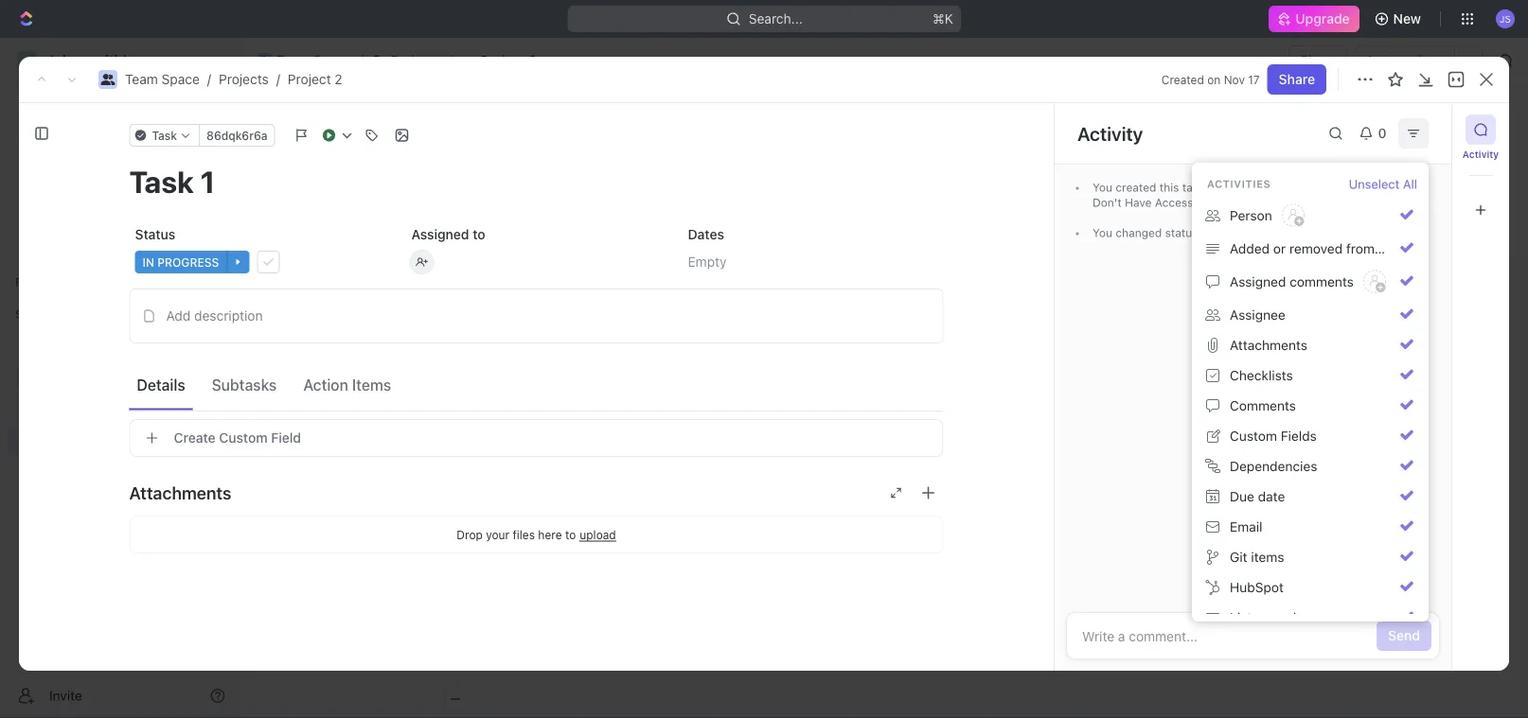 Task type: locate. For each thing, give the bounding box(es) containing it.
2 you from the top
[[1093, 226, 1113, 240]]

2 vertical spatial 2
[[378, 113, 394, 144]]

add left description
[[166, 308, 191, 324]]

2 vertical spatial project
[[287, 113, 372, 144]]

0 vertical spatial project 2
[[481, 53, 537, 68]]

activities
[[1208, 178, 1272, 190]]

1 vertical spatial you
[[1093, 226, 1113, 240]]

0 vertical spatial team
[[277, 53, 310, 68]]

0 horizontal spatial 2
[[335, 72, 343, 87]]

1 horizontal spatial from
[[1347, 241, 1375, 257]]

don't
[[1093, 196, 1122, 209]]

spaces
[[15, 308, 55, 321]]

invite
[[49, 689, 82, 704]]

0 vertical spatial 11 mins
[[1386, 181, 1425, 194]]

team right user group icon
[[277, 53, 310, 68]]

2 horizontal spatial 2
[[529, 53, 537, 68]]

1 horizontal spatial projects
[[391, 53, 441, 68]]

1 11 mins from the top
[[1386, 181, 1425, 194]]

/
[[360, 53, 364, 68], [450, 53, 453, 68], [207, 72, 211, 87], [276, 72, 280, 87]]

add task
[[1392, 122, 1449, 137]]

favorites button
[[8, 271, 73, 294]]

1 vertical spatial project 2
[[287, 113, 400, 144]]

email button
[[1200, 512, 1422, 543]]

activity inside task sidebar navigation tab list
[[1463, 149, 1500, 160]]

your
[[486, 529, 510, 542]]

2
[[529, 53, 537, 68], [335, 72, 343, 87], [378, 113, 394, 144]]

2 11 mins from the top
[[1386, 226, 1425, 240]]

1 vertical spatial add
[[166, 308, 191, 324]]

space right user group icon
[[313, 53, 351, 68]]

tree
[[8, 330, 233, 585]]

0 horizontal spatial attachments
[[129, 483, 232, 503]]

add for add description
[[166, 308, 191, 324]]

0 horizontal spatial team
[[125, 72, 158, 87]]

0 horizontal spatial space
[[162, 72, 200, 87]]

0 vertical spatial list
[[1379, 241, 1401, 257]]

0 horizontal spatial project 2
[[287, 113, 400, 144]]

0 horizontal spatial from
[[1202, 226, 1227, 240]]

person button
[[1200, 198, 1422, 234]]

mins for changed status from
[[1399, 226, 1425, 240]]

to right here
[[565, 529, 576, 542]]

upgrade link
[[1270, 6, 1360, 32]]

add inside button
[[166, 308, 191, 324]]

add description button
[[136, 301, 937, 332]]

create custom field button
[[129, 420, 944, 457]]

1 vertical spatial 11
[[1386, 226, 1396, 240]]

custom fields
[[1230, 429, 1317, 444]]

subtasks button
[[204, 368, 284, 402]]

0 horizontal spatial custom
[[219, 430, 268, 446]]

attachments down create
[[129, 483, 232, 503]]

1 horizontal spatial 2
[[378, 113, 394, 144]]

person
[[1230, 208, 1273, 223]]

custom
[[1230, 429, 1278, 444], [219, 430, 268, 446]]

0 vertical spatial to
[[473, 227, 486, 242]]

1 vertical spatial from
[[1347, 241, 1375, 257]]

⌘k
[[933, 11, 954, 27]]

1 horizontal spatial attachments
[[1230, 338, 1308, 353]]

list down "hubspot"
[[1230, 610, 1252, 626]]

created on nov 17
[[1162, 73, 1260, 86]]

1 horizontal spatial add
[[1392, 122, 1417, 137]]

1 vertical spatial projects
[[219, 72, 269, 87]]

create
[[174, 430, 216, 446]]

share button
[[1289, 45, 1348, 76], [1268, 64, 1327, 95]]

show closed button
[[357, 218, 459, 241]]

dependencies
[[1230, 459, 1318, 474]]

dependencies button
[[1200, 452, 1422, 482]]

git items button
[[1200, 543, 1422, 573]]

custom down comments
[[1230, 429, 1278, 444]]

86dqk6r6a
[[207, 129, 268, 142]]

0 horizontal spatial add
[[166, 308, 191, 324]]

2 mins from the top
[[1399, 226, 1425, 240]]

add left task
[[1392, 122, 1417, 137]]

automations
[[1366, 53, 1445, 68]]

0 vertical spatial you
[[1093, 181, 1113, 194]]

1 11 from the top
[[1386, 181, 1396, 194]]

17
[[1249, 73, 1260, 86]]

assigned right "show"
[[412, 227, 469, 242]]

space up home link
[[162, 72, 200, 87]]

search
[[1229, 176, 1272, 191]]

1 vertical spatial attachments
[[129, 483, 232, 503]]

0 vertical spatial 2
[[529, 53, 537, 68]]

0 vertical spatial attachments
[[1230, 338, 1308, 353]]

you for created this task by copying
[[1093, 181, 1113, 194]]

1 horizontal spatial projects link
[[367, 49, 446, 72]]

share down upgrade link
[[1301, 53, 1337, 68]]

11 mins
[[1386, 181, 1425, 194], [1386, 226, 1425, 240]]

0 vertical spatial share
[[1301, 53, 1337, 68]]

assigned inside assigned comments button
[[1230, 274, 1287, 290]]

team space, , element
[[17, 368, 36, 386]]

changed
[[1116, 226, 1162, 240]]

1 you from the top
[[1093, 181, 1113, 194]]

0 vertical spatial mins
[[1399, 181, 1425, 194]]

home link
[[8, 92, 233, 122]]

1 vertical spatial team
[[125, 72, 158, 87]]

upload
[[580, 529, 616, 542]]

1 horizontal spatial team
[[277, 53, 310, 68]]

space for team space
[[313, 53, 351, 68]]

action items button
[[296, 368, 399, 402]]

projects link right team space
[[367, 49, 446, 72]]

1 vertical spatial assigned
[[1230, 274, 1287, 290]]

list inside list moved button
[[1230, 610, 1252, 626]]

project
[[481, 53, 525, 68], [288, 72, 331, 87], [287, 113, 372, 144]]

add inside button
[[1392, 122, 1417, 137]]

1 vertical spatial mins
[[1399, 226, 1425, 240]]

task
[[1420, 122, 1449, 137]]

favorites
[[15, 276, 65, 289]]

projects link
[[367, 49, 446, 72], [219, 72, 269, 87]]

1 mins from the top
[[1399, 181, 1425, 194]]

you down don't
[[1093, 226, 1113, 240]]

0 vertical spatial activity
[[1078, 122, 1144, 144]]

have
[[1125, 196, 1152, 209]]

drop your files here to upload
[[457, 529, 616, 542]]

project 2 link
[[457, 49, 542, 72], [288, 72, 343, 87]]

team right user group image
[[125, 72, 158, 87]]

to right closed
[[473, 227, 486, 242]]

send button
[[1377, 621, 1432, 652]]

1 horizontal spatial custom
[[1230, 429, 1278, 444]]

0 vertical spatial project
[[481, 53, 525, 68]]

space
[[313, 53, 351, 68], [162, 72, 200, 87]]

0 vertical spatial space
[[313, 53, 351, 68]]

0 horizontal spatial list
[[1230, 610, 1252, 626]]

1 vertical spatial to
[[565, 529, 576, 542]]

0 vertical spatial projects
[[391, 53, 441, 68]]

0 horizontal spatial assigned
[[412, 227, 469, 242]]

1 vertical spatial list
[[1230, 610, 1252, 626]]

assignee button
[[1200, 300, 1422, 331]]

1 horizontal spatial space
[[313, 53, 351, 68]]

11
[[1386, 181, 1396, 194], [1386, 226, 1396, 240]]

projects link down user group icon
[[219, 72, 269, 87]]

0 vertical spatial from
[[1202, 226, 1227, 240]]

1 horizontal spatial assigned
[[1230, 274, 1287, 290]]

11 down customize button
[[1386, 226, 1396, 240]]

unselect all
[[1349, 177, 1418, 191]]

0 vertical spatial add
[[1392, 122, 1417, 137]]

list
[[1379, 241, 1401, 257], [1230, 610, 1252, 626]]

custom left field
[[219, 430, 268, 446]]

upgrade
[[1296, 11, 1350, 27]]

1 horizontal spatial list
[[1379, 241, 1401, 257]]

1 vertical spatial 11 mins
[[1386, 226, 1425, 240]]

0 vertical spatial 11
[[1386, 181, 1396, 194]]

share right 17 on the right top
[[1279, 72, 1316, 87]]

closed
[[414, 223, 450, 236]]

due date
[[1230, 489, 1286, 505]]

checklists
[[1230, 368, 1294, 384]]

1 vertical spatial activity
[[1463, 149, 1500, 160]]

upload button
[[580, 529, 616, 542]]

activity
[[1078, 122, 1144, 144], [1463, 149, 1500, 160]]

11 for created this task by copying
[[1386, 181, 1396, 194]]

you up don't
[[1093, 181, 1113, 194]]

attachments up checklists
[[1230, 338, 1308, 353]]

list down unselect all at the top of the page
[[1379, 241, 1401, 257]]

from inside task sidebar content section
[[1202, 226, 1227, 240]]

created this task by copying
[[1113, 181, 1270, 194]]

from right removed
[[1347, 241, 1375, 257]]

share
[[1301, 53, 1337, 68], [1279, 72, 1316, 87]]

create custom field
[[174, 430, 301, 446]]

1 horizontal spatial project 2
[[481, 53, 537, 68]]

11 left all
[[1386, 181, 1396, 194]]

mins for created this task by copying
[[1399, 181, 1425, 194]]

2 11 from the top
[[1386, 226, 1396, 240]]

git
[[1230, 550, 1248, 565]]

1 horizontal spatial activity
[[1463, 149, 1500, 160]]

share button down upgrade link
[[1289, 45, 1348, 76]]

1 horizontal spatial to
[[565, 529, 576, 542]]

details
[[137, 376, 185, 394]]

0 horizontal spatial project 2 link
[[288, 72, 343, 87]]

0 horizontal spatial activity
[[1078, 122, 1144, 144]]

comments
[[1230, 398, 1297, 414]]

add task button
[[1381, 115, 1461, 145]]

0 horizontal spatial projects
[[219, 72, 269, 87]]

assigned up assignee at the right top
[[1230, 274, 1287, 290]]

1 horizontal spatial project 2 link
[[457, 49, 542, 72]]

added
[[1230, 241, 1270, 257]]

from right status
[[1202, 226, 1227, 240]]

projects
[[391, 53, 441, 68], [219, 72, 269, 87]]

you for changed status from
[[1093, 226, 1113, 240]]

send
[[1389, 628, 1421, 644]]

1 vertical spatial space
[[162, 72, 200, 87]]

0 vertical spatial assigned
[[412, 227, 469, 242]]

custom fields button
[[1200, 421, 1422, 452]]

attachments inside dropdown button
[[129, 483, 232, 503]]

11 mins for created this task by copying
[[1386, 181, 1425, 194]]



Task type: describe. For each thing, give the bounding box(es) containing it.
hide
[[482, 223, 508, 236]]

team space / projects / project 2
[[125, 72, 343, 87]]

Search tasks... text field
[[1293, 215, 1482, 244]]

1 vertical spatial project
[[288, 72, 331, 87]]

added or removed from list
[[1230, 241, 1401, 257]]

created
[[1116, 181, 1157, 194]]

inbox link
[[8, 124, 233, 154]]

git items
[[1230, 550, 1285, 565]]

new
[[1394, 11, 1422, 27]]

checklists button
[[1200, 361, 1422, 391]]

86dqk6r6a button
[[199, 124, 275, 147]]

hide button
[[475, 218, 515, 241]]

assigned for assigned to
[[412, 227, 469, 242]]

dates
[[688, 227, 724, 242]]

this
[[1160, 181, 1180, 194]]

description
[[194, 308, 263, 324]]

moved
[[1256, 610, 1297, 626]]

attachments button
[[129, 471, 944, 516]]

user group image
[[101, 74, 115, 85]]

list moved button
[[1200, 603, 1422, 634]]

hubspot
[[1230, 580, 1284, 596]]

inbox
[[45, 131, 79, 147]]

action
[[303, 376, 348, 394]]

add for add task
[[1392, 122, 1417, 137]]

copying
[[1225, 181, 1267, 194]]

share button right 17 on the right top
[[1268, 64, 1327, 95]]

11 mins for changed status from
[[1386, 226, 1425, 240]]

from inside button
[[1347, 241, 1375, 257]]

1 vertical spatial 2
[[335, 72, 343, 87]]

status
[[135, 227, 175, 242]]

#8678g9yju (you don't have access)
[[1093, 181, 1363, 209]]

task sidebar content section
[[1054, 103, 1452, 672]]

removed
[[1290, 241, 1343, 257]]

1 horizontal spatial team space link
[[253, 49, 356, 72]]

home
[[45, 99, 82, 115]]

space for team space / projects / project 2
[[162, 72, 200, 87]]

changed status from
[[1113, 226, 1230, 240]]

files
[[513, 529, 535, 542]]

comments
[[1290, 274, 1354, 290]]

assigned comments
[[1230, 274, 1354, 290]]

subtasks
[[212, 376, 277, 394]]

activity inside task sidebar content section
[[1078, 122, 1144, 144]]

due
[[1230, 489, 1255, 505]]

action items
[[303, 376, 391, 394]]

email
[[1230, 519, 1263, 535]]

tree inside sidebar navigation
[[8, 330, 233, 585]]

comments button
[[1200, 391, 1422, 421]]

show closed
[[381, 223, 450, 236]]

fields
[[1281, 429, 1317, 444]]

(you
[[1338, 181, 1363, 194]]

nov
[[1224, 73, 1245, 86]]

0 horizontal spatial team space link
[[125, 72, 200, 87]]

customize
[[1368, 176, 1434, 191]]

0 horizontal spatial to
[[473, 227, 486, 242]]

status
[[1166, 226, 1199, 240]]

#8678g9yju
[[1270, 181, 1335, 194]]

due date button
[[1200, 482, 1422, 512]]

drop
[[457, 529, 483, 542]]

attachments button
[[1200, 331, 1422, 361]]

or
[[1274, 241, 1286, 257]]

items
[[1252, 550, 1285, 565]]

search button
[[1204, 170, 1278, 197]]

date
[[1258, 489, 1286, 505]]

0 horizontal spatial projects link
[[219, 72, 269, 87]]

new button
[[1367, 4, 1433, 34]]

created
[[1162, 73, 1205, 86]]

items
[[352, 376, 391, 394]]

hubspot button
[[1200, 573, 1422, 603]]

assignee
[[1230, 307, 1286, 323]]

11 for changed status from
[[1386, 226, 1396, 240]]

task
[[1183, 181, 1205, 194]]

on
[[1208, 73, 1221, 86]]

by
[[1209, 181, 1222, 194]]

unselect
[[1349, 177, 1400, 191]]

sidebar navigation
[[0, 38, 242, 719]]

Edit task name text field
[[129, 164, 944, 200]]

list inside added or removed from list button
[[1379, 241, 1401, 257]]

task sidebar navigation tab list
[[1461, 115, 1502, 225]]

team for team space
[[277, 53, 310, 68]]

add description
[[166, 308, 263, 324]]

user group image
[[259, 56, 271, 65]]

assigned for assigned comments
[[1230, 274, 1287, 290]]

automations button
[[1357, 46, 1455, 75]]

access)
[[1155, 196, 1198, 209]]

added or removed from list button
[[1200, 234, 1422, 264]]

assigned comments button
[[1200, 264, 1422, 300]]

1 vertical spatial share
[[1279, 72, 1316, 87]]

details button
[[129, 368, 193, 402]]

field
[[271, 430, 301, 446]]

assigned to
[[412, 227, 486, 242]]

open
[[1270, 226, 1302, 240]]

attachments inside button
[[1230, 338, 1308, 353]]

team for team space / projects / project 2
[[125, 72, 158, 87]]

team space
[[277, 53, 351, 68]]



Task type: vqa. For each thing, say whether or not it's contained in the screenshot.
the "drumstick bite" image
no



